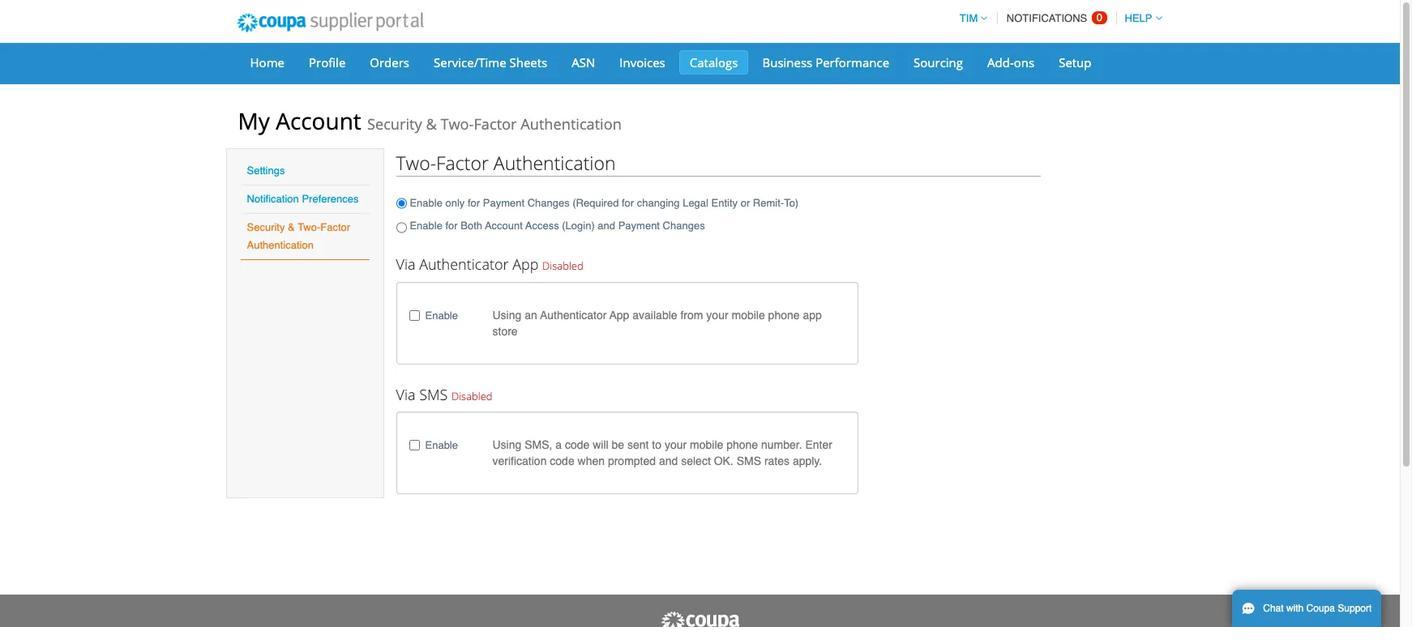 Task type: describe. For each thing, give the bounding box(es) containing it.
add-
[[987, 54, 1014, 71]]

security & two-factor authentication link
[[247, 221, 350, 251]]

mobile inside using sms, a code will be sent to your mobile phone number. enter verification code when prompted and select ok. sms rates apply.
[[690, 439, 723, 452]]

phone inside using an authenticator app available from your mobile phone app store
[[768, 309, 800, 322]]

1 vertical spatial changes
[[663, 219, 705, 232]]

authenticator inside using an authenticator app available from your mobile phone app store
[[540, 309, 607, 322]]

catalogs
[[690, 54, 738, 71]]

profile
[[309, 54, 346, 71]]

tim
[[960, 12, 978, 24]]

0 horizontal spatial sms
[[419, 385, 448, 404]]

support
[[1338, 603, 1372, 614]]

enable only for payment changes (required for changing legal entity or remit-to)
[[410, 197, 799, 209]]

setup link
[[1048, 50, 1102, 75]]

service/time sheets link
[[423, 50, 558, 75]]

(login)
[[562, 219, 595, 232]]

mobile inside using an authenticator app available from your mobile phone app store
[[732, 309, 765, 322]]

only
[[445, 197, 465, 209]]

0 vertical spatial authenticator
[[419, 255, 509, 274]]

enable down "via authenticator app disabled"
[[425, 309, 458, 322]]

coupa
[[1306, 603, 1335, 614]]

two- inside my account security & two-factor authentication
[[440, 114, 474, 134]]

1 vertical spatial code
[[550, 455, 574, 468]]

sms,
[[525, 439, 552, 452]]

your inside using an authenticator app available from your mobile phone app store
[[706, 309, 728, 322]]

0 vertical spatial account
[[276, 105, 361, 136]]

via for via authenticator app
[[396, 255, 415, 274]]

navigation containing notifications 0
[[952, 2, 1162, 34]]

notification preferences link
[[247, 193, 359, 205]]

0 vertical spatial and
[[598, 219, 615, 232]]

app
[[803, 309, 822, 322]]

via authenticator app disabled
[[396, 255, 583, 274]]

0 vertical spatial app
[[512, 255, 539, 274]]

service/time
[[434, 54, 506, 71]]

entity
[[711, 197, 738, 209]]

authentication inside my account security & two-factor authentication
[[521, 114, 622, 134]]

both
[[461, 219, 482, 232]]

business
[[762, 54, 812, 71]]

catalogs link
[[679, 50, 749, 75]]

store
[[492, 325, 518, 338]]

remit-
[[753, 197, 784, 209]]

notification
[[247, 193, 299, 205]]

using an authenticator app available from your mobile phone app store
[[492, 309, 822, 338]]

apply.
[[793, 455, 822, 468]]

chat with coupa support
[[1263, 603, 1372, 614]]

2 horizontal spatial for
[[622, 197, 634, 209]]

1 horizontal spatial payment
[[618, 219, 660, 232]]

profile link
[[298, 50, 356, 75]]

disabled inside "via authenticator app disabled"
[[542, 259, 583, 273]]

add-ons link
[[977, 50, 1045, 75]]

Enable only for Payment Changes (Required for changing Legal Entity or Remit-To) radio
[[396, 193, 407, 214]]

0 horizontal spatial for
[[445, 219, 458, 232]]

sourcing
[[914, 54, 963, 71]]

disabled inside via sms disabled
[[452, 389, 493, 403]]

with
[[1286, 603, 1304, 614]]

available
[[633, 309, 677, 322]]

using sms, a code will be sent to your mobile phone number. enter verification code when prompted and select ok. sms rates apply.
[[492, 439, 832, 468]]

factor inside "security & two-factor authentication"
[[320, 221, 350, 233]]

prompted
[[608, 455, 656, 468]]

performance
[[816, 54, 889, 71]]

tim link
[[952, 12, 988, 24]]

to)
[[784, 197, 799, 209]]

your inside using sms, a code will be sent to your mobile phone number. enter verification code when prompted and select ok. sms rates apply.
[[665, 439, 687, 452]]

my
[[238, 105, 270, 136]]

orders link
[[359, 50, 420, 75]]

will
[[593, 439, 608, 452]]

security inside "security & two-factor authentication"
[[247, 221, 285, 233]]

sms inside using sms, a code will be sent to your mobile phone number. enter verification code when prompted and select ok. sms rates apply.
[[737, 455, 761, 468]]

help
[[1125, 12, 1152, 24]]

security inside my account security & two-factor authentication
[[367, 114, 422, 134]]

sheets
[[509, 54, 547, 71]]



Task type: vqa. For each thing, say whether or not it's contained in the screenshot.
Preferences
yes



Task type: locate. For each thing, give the bounding box(es) containing it.
authentication down asn link
[[521, 114, 622, 134]]

0 vertical spatial via
[[396, 255, 415, 274]]

your right from
[[706, 309, 728, 322]]

two- inside "security & two-factor authentication"
[[298, 221, 320, 233]]

1 vertical spatial factor
[[436, 150, 489, 176]]

and
[[598, 219, 615, 232], [659, 455, 678, 468]]

navigation
[[952, 2, 1162, 34]]

0 horizontal spatial mobile
[[690, 439, 723, 452]]

an
[[525, 309, 537, 322]]

disabled down store
[[452, 389, 493, 403]]

be
[[612, 439, 624, 452]]

business performance
[[762, 54, 889, 71]]

enable right enable only for payment changes (required for changing legal entity or remit-to) option
[[410, 197, 442, 209]]

mobile
[[732, 309, 765, 322], [690, 439, 723, 452]]

factor
[[474, 114, 517, 134], [436, 150, 489, 176], [320, 221, 350, 233]]

factor up two-factor authentication
[[474, 114, 517, 134]]

add-ons
[[987, 54, 1034, 71]]

1 vertical spatial authenticator
[[540, 309, 607, 322]]

1 vertical spatial account
[[485, 219, 523, 232]]

1 horizontal spatial phone
[[768, 309, 800, 322]]

via for via sms
[[396, 385, 415, 404]]

mobile up select
[[690, 439, 723, 452]]

verification
[[492, 455, 547, 468]]

1 horizontal spatial for
[[468, 197, 480, 209]]

payment down changing on the left top of page
[[618, 219, 660, 232]]

your right to
[[665, 439, 687, 452]]

authenticator
[[419, 255, 509, 274], [540, 309, 607, 322]]

& down notification preferences link
[[288, 221, 295, 233]]

preferences
[[302, 193, 359, 205]]

asn
[[572, 54, 595, 71]]

None checkbox
[[409, 310, 419, 321], [409, 440, 419, 451], [409, 310, 419, 321], [409, 440, 419, 451]]

sourcing link
[[903, 50, 974, 75]]

1 horizontal spatial your
[[706, 309, 728, 322]]

home link
[[240, 50, 295, 75]]

disabled down the enable for both account access (login) and payment changes
[[542, 259, 583, 273]]

code down a
[[550, 455, 574, 468]]

enable right enable for both account access (login) and payment changes radio
[[410, 219, 442, 232]]

0 vertical spatial coupa supplier portal image
[[226, 2, 435, 43]]

legal
[[683, 197, 708, 209]]

sent
[[627, 439, 649, 452]]

using for using sms, a code will be sent to your mobile phone number. enter verification code when prompted and select ok. sms rates apply.
[[492, 439, 521, 452]]

to
[[652, 439, 661, 452]]

account
[[276, 105, 361, 136], [485, 219, 523, 232]]

2 vertical spatial two-
[[298, 221, 320, 233]]

Enable for Both Account Access (Login) and Payment Changes radio
[[396, 217, 407, 238]]

1 horizontal spatial account
[[485, 219, 523, 232]]

1 horizontal spatial coupa supplier portal image
[[659, 611, 740, 627]]

0 vertical spatial code
[[565, 439, 590, 452]]

1 horizontal spatial and
[[659, 455, 678, 468]]

account down profile link
[[276, 105, 361, 136]]

1 horizontal spatial mobile
[[732, 309, 765, 322]]

& inside "security & two-factor authentication"
[[288, 221, 295, 233]]

1 vertical spatial authentication
[[494, 150, 616, 176]]

or
[[741, 197, 750, 209]]

two- up enable only for payment changes (required for changing legal entity or remit-to) option
[[396, 150, 436, 176]]

0 horizontal spatial changes
[[527, 197, 570, 209]]

2 vertical spatial authentication
[[247, 239, 314, 251]]

for left both
[[445, 219, 458, 232]]

0 horizontal spatial two-
[[298, 221, 320, 233]]

asn link
[[561, 50, 606, 75]]

enable for both account access (login) and payment changes
[[410, 219, 705, 232]]

code right a
[[565, 439, 590, 452]]

security down orders link
[[367, 114, 422, 134]]

2 vertical spatial factor
[[320, 221, 350, 233]]

my account security & two-factor authentication
[[238, 105, 622, 136]]

(required
[[573, 197, 619, 209]]

settings link
[[247, 165, 285, 177]]

chat with coupa support button
[[1232, 590, 1382, 627]]

0 vertical spatial changes
[[527, 197, 570, 209]]

via
[[396, 255, 415, 274], [396, 385, 415, 404]]

app down 'access'
[[512, 255, 539, 274]]

app left available
[[609, 309, 629, 322]]

and down to
[[659, 455, 678, 468]]

using inside using an authenticator app available from your mobile phone app store
[[492, 309, 521, 322]]

factor down preferences
[[320, 221, 350, 233]]

two-factor authentication
[[396, 150, 616, 176]]

app
[[512, 255, 539, 274], [609, 309, 629, 322]]

coupa supplier portal image
[[226, 2, 435, 43], [659, 611, 740, 627]]

1 horizontal spatial changes
[[663, 219, 705, 232]]

0 vertical spatial two-
[[440, 114, 474, 134]]

0 horizontal spatial authenticator
[[419, 255, 509, 274]]

1 vertical spatial two-
[[396, 150, 436, 176]]

ok.
[[714, 455, 733, 468]]

phone
[[768, 309, 800, 322], [726, 439, 758, 452]]

1 vertical spatial disabled
[[452, 389, 493, 403]]

0 horizontal spatial account
[[276, 105, 361, 136]]

1 vertical spatial security
[[247, 221, 285, 233]]

0 horizontal spatial your
[[665, 439, 687, 452]]

authentication
[[521, 114, 622, 134], [494, 150, 616, 176], [247, 239, 314, 251]]

0 vertical spatial your
[[706, 309, 728, 322]]

invoices link
[[609, 50, 676, 75]]

business performance link
[[752, 50, 900, 75]]

1 vertical spatial &
[[288, 221, 295, 233]]

disabled
[[542, 259, 583, 273], [452, 389, 493, 403]]

factor up only
[[436, 150, 489, 176]]

payment down two-factor authentication
[[483, 197, 524, 209]]

1 vertical spatial payment
[[618, 219, 660, 232]]

account right both
[[485, 219, 523, 232]]

ons
[[1014, 54, 1034, 71]]

1 vertical spatial via
[[396, 385, 415, 404]]

0 vertical spatial disabled
[[542, 259, 583, 273]]

authentication up (required
[[494, 150, 616, 176]]

0 vertical spatial mobile
[[732, 309, 765, 322]]

setup
[[1059, 54, 1091, 71]]

2 via from the top
[[396, 385, 415, 404]]

0 horizontal spatial disabled
[[452, 389, 493, 403]]

authenticator down both
[[419, 255, 509, 274]]

1 horizontal spatial app
[[609, 309, 629, 322]]

security & two-factor authentication
[[247, 221, 350, 251]]

sms
[[419, 385, 448, 404], [737, 455, 761, 468]]

1 vertical spatial and
[[659, 455, 678, 468]]

access
[[525, 219, 559, 232]]

and inside using sms, a code will be sent to your mobile phone number. enter verification code when prompted and select ok. sms rates apply.
[[659, 455, 678, 468]]

using up verification
[[492, 439, 521, 452]]

1 vertical spatial app
[[609, 309, 629, 322]]

settings
[[247, 165, 285, 177]]

app inside using an authenticator app available from your mobile phone app store
[[609, 309, 629, 322]]

authentication inside "security & two-factor authentication"
[[247, 239, 314, 251]]

0 vertical spatial security
[[367, 114, 422, 134]]

1 vertical spatial phone
[[726, 439, 758, 452]]

for right only
[[468, 197, 480, 209]]

0 vertical spatial &
[[426, 114, 437, 134]]

1 horizontal spatial sms
[[737, 455, 761, 468]]

using for using an authenticator app available from your mobile phone app store
[[492, 309, 521, 322]]

0 vertical spatial factor
[[474, 114, 517, 134]]

when
[[578, 455, 605, 468]]

mobile right from
[[732, 309, 765, 322]]

enter
[[805, 439, 832, 452]]

1 vertical spatial mobile
[[690, 439, 723, 452]]

0 horizontal spatial payment
[[483, 197, 524, 209]]

& down service/time
[[426, 114, 437, 134]]

1 horizontal spatial security
[[367, 114, 422, 134]]

using
[[492, 309, 521, 322], [492, 439, 521, 452]]

0 vertical spatial payment
[[483, 197, 524, 209]]

1 horizontal spatial authenticator
[[540, 309, 607, 322]]

0 vertical spatial sms
[[419, 385, 448, 404]]

chat
[[1263, 603, 1284, 614]]

rates
[[764, 455, 790, 468]]

security down notification
[[247, 221, 285, 233]]

1 vertical spatial coupa supplier portal image
[[659, 611, 740, 627]]

1 via from the top
[[396, 255, 415, 274]]

enable down via sms disabled
[[425, 440, 458, 452]]

home
[[250, 54, 285, 71]]

two-
[[440, 114, 474, 134], [396, 150, 436, 176], [298, 221, 320, 233]]

changes
[[527, 197, 570, 209], [663, 219, 705, 232]]

0 horizontal spatial and
[[598, 219, 615, 232]]

help link
[[1117, 12, 1162, 24]]

0 horizontal spatial phone
[[726, 439, 758, 452]]

orders
[[370, 54, 409, 71]]

0 vertical spatial phone
[[768, 309, 800, 322]]

security
[[367, 114, 422, 134], [247, 221, 285, 233]]

changes down "legal"
[[663, 219, 705, 232]]

factor inside my account security & two-factor authentication
[[474, 114, 517, 134]]

1 horizontal spatial disabled
[[542, 259, 583, 273]]

changing
[[637, 197, 680, 209]]

invoices
[[620, 54, 665, 71]]

0 horizontal spatial coupa supplier portal image
[[226, 2, 435, 43]]

select
[[681, 455, 711, 468]]

0 horizontal spatial app
[[512, 255, 539, 274]]

notification preferences
[[247, 193, 359, 205]]

& inside my account security & two-factor authentication
[[426, 114, 437, 134]]

1 vertical spatial using
[[492, 439, 521, 452]]

for left changing on the left top of page
[[622, 197, 634, 209]]

1 vertical spatial your
[[665, 439, 687, 452]]

1 horizontal spatial two-
[[396, 150, 436, 176]]

authenticator right an
[[540, 309, 607, 322]]

your
[[706, 309, 728, 322], [665, 439, 687, 452]]

2 horizontal spatial two-
[[440, 114, 474, 134]]

using inside using sms, a code will be sent to your mobile phone number. enter verification code when prompted and select ok. sms rates apply.
[[492, 439, 521, 452]]

phone up ok.
[[726, 439, 758, 452]]

using up store
[[492, 309, 521, 322]]

notifications 0
[[1007, 11, 1102, 24]]

1 horizontal spatial &
[[426, 114, 437, 134]]

phone left app
[[768, 309, 800, 322]]

2 using from the top
[[492, 439, 521, 452]]

0 vertical spatial using
[[492, 309, 521, 322]]

a
[[556, 439, 562, 452]]

authentication down notification
[[247, 239, 314, 251]]

0
[[1097, 11, 1102, 24]]

code
[[565, 439, 590, 452], [550, 455, 574, 468]]

0 vertical spatial authentication
[[521, 114, 622, 134]]

two- up two-factor authentication
[[440, 114, 474, 134]]

and down enable only for payment changes (required for changing legal entity or remit-to)
[[598, 219, 615, 232]]

phone inside using sms, a code will be sent to your mobile phone number. enter verification code when prompted and select ok. sms rates apply.
[[726, 439, 758, 452]]

number.
[[761, 439, 802, 452]]

changes up 'access'
[[527, 197, 570, 209]]

1 vertical spatial sms
[[737, 455, 761, 468]]

two- down notification preferences link
[[298, 221, 320, 233]]

0 horizontal spatial &
[[288, 221, 295, 233]]

notifications
[[1007, 12, 1087, 24]]

via sms disabled
[[396, 385, 493, 404]]

0 horizontal spatial security
[[247, 221, 285, 233]]

1 using from the top
[[492, 309, 521, 322]]

enable
[[410, 197, 442, 209], [410, 219, 442, 232], [425, 309, 458, 322], [425, 440, 458, 452]]

for
[[468, 197, 480, 209], [622, 197, 634, 209], [445, 219, 458, 232]]

from
[[680, 309, 703, 322]]

payment
[[483, 197, 524, 209], [618, 219, 660, 232]]

service/time sheets
[[434, 54, 547, 71]]

&
[[426, 114, 437, 134], [288, 221, 295, 233]]



